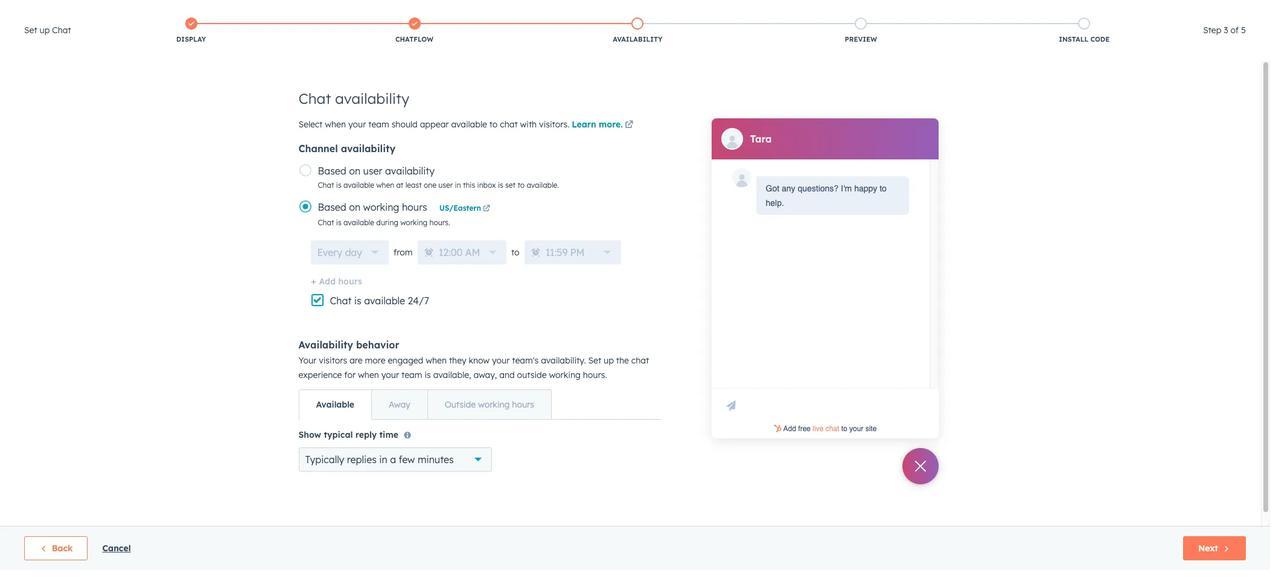 Task type: vqa. For each thing, say whether or not it's contained in the screenshot.
Christina Overa icon
no



Task type: locate. For each thing, give the bounding box(es) containing it.
1 horizontal spatial in
[[455, 181, 461, 190]]

menu item
[[970, 0, 1032, 19], [1059, 0, 1084, 19], [1084, 0, 1105, 19]]

1 horizontal spatial link opens in a new window image
[[625, 121, 633, 130]]

set inside availability behavior your visitors are more engaged when they know your team's availability. set up the chat experience for when your team is available, away, and outside working hours.
[[588, 355, 601, 366]]

outside working hours
[[445, 399, 534, 410]]

in left a
[[379, 453, 387, 466]]

2 vertical spatial availability
[[385, 165, 435, 177]]

0 horizontal spatial team
[[368, 119, 389, 130]]

install code
[[1059, 35, 1110, 43]]

to right set
[[518, 181, 525, 190]]

is inside availability behavior your visitors are more engaged when they know your team's availability. set up the chat experience for when your team is available, away, and outside working hours.
[[425, 370, 431, 380]]

0 vertical spatial link opens in a new window image
[[625, 118, 633, 133]]

channel availability
[[299, 143, 396, 155]]

link opens in a new window image down inbox
[[483, 203, 490, 214]]

0 horizontal spatial in
[[379, 453, 387, 466]]

know
[[469, 355, 490, 366]]

to inside got any questions? i'm happy to help.
[[880, 184, 887, 193]]

0 horizontal spatial availability
[[299, 339, 353, 351]]

2 horizontal spatial your
[[492, 355, 510, 366]]

preview
[[845, 35, 877, 43]]

hours. down availability.
[[583, 370, 607, 380]]

away,
[[474, 370, 497, 380]]

working down away,
[[478, 399, 510, 410]]

your down more
[[381, 370, 399, 380]]

set
[[24, 25, 37, 36], [588, 355, 601, 366]]

list
[[80, 15, 1196, 46]]

hours
[[402, 201, 427, 213], [338, 276, 362, 287], [512, 399, 534, 410]]

3 menu item from the left
[[1084, 0, 1105, 19]]

of
[[1231, 25, 1239, 36]]

link opens in a new window image
[[625, 121, 633, 130], [483, 203, 490, 214]]

0 vertical spatial based
[[318, 165, 346, 177]]

0 vertical spatial link opens in a new window image
[[625, 121, 633, 130]]

up inside availability behavior your visitors are more engaged when they know your team's availability. set up the chat experience for when your team is available, away, and outside working hours.
[[604, 355, 614, 366]]

learn more.
[[572, 119, 623, 130]]

1 horizontal spatial hours.
[[583, 370, 607, 380]]

next
[[1199, 543, 1219, 554]]

next button
[[1184, 536, 1246, 560]]

install
[[1059, 35, 1089, 43]]

1 vertical spatial team
[[402, 370, 422, 380]]

team left should
[[368, 119, 389, 130]]

any
[[782, 184, 796, 193]]

back
[[52, 543, 73, 554]]

link opens in a new window image right "more."
[[625, 118, 633, 133]]

1 horizontal spatial team
[[402, 370, 422, 380]]

11:59 pm button
[[524, 240, 621, 264]]

to right happy at the right top of page
[[880, 184, 887, 193]]

1 based from the top
[[318, 165, 346, 177]]

based for based on working hours
[[318, 201, 346, 213]]

based for based on user availability
[[318, 165, 346, 177]]

1 horizontal spatial your
[[381, 370, 399, 380]]

1 vertical spatial based
[[318, 201, 346, 213]]

1 vertical spatial user
[[439, 181, 453, 190]]

chat for chat availability
[[299, 89, 331, 107]]

show typical reply time
[[299, 429, 398, 440]]

a
[[390, 453, 396, 466]]

0 vertical spatial hours.
[[430, 218, 450, 227]]

least
[[406, 181, 422, 190]]

i'm
[[841, 184, 852, 193]]

cancel
[[102, 543, 131, 554]]

to
[[490, 119, 498, 130], [518, 181, 525, 190], [880, 184, 887, 193], [511, 247, 520, 258]]

agent says: got any questions? i'm happy to help. element
[[766, 181, 899, 210]]

1 vertical spatial hours
[[338, 276, 362, 287]]

chat inside heading
[[52, 25, 71, 36]]

in inside popup button
[[379, 453, 387, 466]]

show
[[299, 429, 321, 440]]

hours. inside availability behavior your visitors are more engaged when they know your team's availability. set up the chat experience for when your team is available, away, and outside working hours.
[[583, 370, 607, 380]]

with
[[520, 119, 537, 130]]

when down more
[[358, 370, 379, 380]]

add hours button
[[311, 274, 362, 290]]

team down engaged
[[402, 370, 422, 380]]

12:00 am button
[[418, 240, 507, 264]]

0 horizontal spatial set
[[24, 25, 37, 36]]

1 horizontal spatial up
[[604, 355, 614, 366]]

your
[[348, 119, 366, 130], [492, 355, 510, 366], [381, 370, 399, 380]]

this
[[463, 181, 475, 190]]

availability up the "least" at the left top of page
[[385, 165, 435, 177]]

search button
[[1237, 25, 1260, 46]]

0 horizontal spatial up
[[40, 25, 50, 36]]

2 on from the top
[[349, 201, 361, 213]]

more.
[[599, 119, 623, 130]]

chat availability
[[299, 89, 409, 107]]

availability up based on user availability
[[341, 143, 396, 155]]

availability inside availability behavior your visitors are more engaged when they know your team's availability. set up the chat experience for when your team is available, away, and outside working hours.
[[299, 339, 353, 351]]

outside
[[517, 370, 547, 380]]

us/eastern link
[[439, 203, 492, 214]]

hubspot-live-chat-viral-iframe element
[[714, 423, 936, 435]]

visitors.
[[539, 119, 570, 130]]

availability for availability
[[613, 35, 663, 43]]

hours. down us/eastern
[[430, 218, 450, 227]]

when
[[325, 119, 346, 130], [376, 181, 394, 190], [426, 355, 447, 366], [358, 370, 379, 380]]

1 on from the top
[[349, 165, 361, 177]]

1 vertical spatial up
[[604, 355, 614, 366]]

help.
[[766, 198, 784, 208]]

us/eastern
[[439, 203, 481, 213]]

display
[[176, 35, 206, 43]]

hours down the "least" at the left top of page
[[402, 201, 427, 213]]

is for chat is available when at least one user in this inbox is set to available.
[[336, 181, 342, 190]]

0 vertical spatial up
[[40, 25, 50, 36]]

is down add hours on the left of the page
[[354, 295, 362, 307]]

availability
[[335, 89, 409, 107], [341, 143, 396, 155], [385, 165, 435, 177]]

based
[[318, 165, 346, 177], [318, 201, 346, 213]]

for
[[344, 370, 356, 380]]

user down 'channel availability'
[[363, 165, 383, 177]]

availability up should
[[335, 89, 409, 107]]

1 vertical spatial hours.
[[583, 370, 607, 380]]

link opens in a new window image down inbox
[[483, 205, 490, 213]]

0 vertical spatial team
[[368, 119, 389, 130]]

Search HubSpot search field
[[1101, 25, 1249, 46]]

chat right the
[[632, 355, 649, 366]]

chatflow completed list item
[[303, 15, 526, 46]]

more
[[365, 355, 386, 366]]

is up the every day on the left top of the page
[[336, 218, 342, 227]]

set up chat
[[24, 25, 71, 36]]

1 vertical spatial set
[[588, 355, 601, 366]]

12:00
[[439, 246, 463, 258]]

availability
[[613, 35, 663, 43], [299, 339, 353, 351]]

availability behavior your visitors are more engaged when they know your team's availability. set up the chat experience for when your team is available, away, and outside working hours.
[[299, 339, 649, 380]]

is down 'channel availability'
[[336, 181, 342, 190]]

working
[[363, 201, 399, 213], [400, 218, 428, 227], [549, 370, 581, 380], [478, 399, 510, 410]]

is for chat is available during working hours.
[[336, 218, 342, 227]]

available for when
[[344, 181, 374, 190]]

0 vertical spatial in
[[455, 181, 461, 190]]

outside
[[445, 399, 476, 410]]

hours down outside
[[512, 399, 534, 410]]

based down channel
[[318, 165, 346, 177]]

based on user availability
[[318, 165, 435, 177]]

user right one
[[439, 181, 453, 190]]

your down the chat availability
[[348, 119, 366, 130]]

0 vertical spatial hours
[[402, 201, 427, 213]]

2 vertical spatial hours
[[512, 399, 534, 410]]

0 horizontal spatial your
[[348, 119, 366, 130]]

1 vertical spatial in
[[379, 453, 387, 466]]

0 horizontal spatial hours
[[338, 276, 362, 287]]

to left 11:59
[[511, 247, 520, 258]]

0 vertical spatial your
[[348, 119, 366, 130]]

available.
[[527, 181, 559, 190]]

am
[[465, 246, 480, 258]]

learn
[[572, 119, 596, 130]]

available
[[451, 119, 487, 130], [344, 181, 374, 190], [344, 218, 374, 227], [364, 295, 405, 307]]

1 vertical spatial on
[[349, 201, 361, 213]]

5
[[1241, 25, 1246, 36]]

0 vertical spatial set
[[24, 25, 37, 36]]

tab list
[[299, 389, 552, 420]]

1 vertical spatial link opens in a new window image
[[483, 205, 490, 213]]

available down based on working hours
[[344, 218, 374, 227]]

available left 24/7
[[364, 295, 405, 307]]

based up "every"
[[318, 201, 346, 213]]

chatflow
[[396, 35, 434, 43]]

set up chat heading
[[24, 23, 71, 37]]

at
[[396, 181, 404, 190]]

link opens in a new window image right "more."
[[625, 121, 633, 130]]

1 vertical spatial link opens in a new window image
[[483, 203, 490, 214]]

available for 24/7
[[364, 295, 405, 307]]

1 horizontal spatial chat
[[632, 355, 649, 366]]

user
[[363, 165, 383, 177], [439, 181, 453, 190]]

working down availability.
[[549, 370, 581, 380]]

link opens in a new window image
[[625, 118, 633, 133], [483, 205, 490, 213]]

in left this
[[455, 181, 461, 190]]

1 horizontal spatial set
[[588, 355, 601, 366]]

and
[[499, 370, 515, 380]]

menu
[[970, 0, 1256, 24]]

on up chat is available during working hours.
[[349, 201, 361, 213]]

list containing display
[[80, 15, 1196, 46]]

chat left with
[[500, 119, 518, 130]]

0 horizontal spatial link opens in a new window image
[[483, 205, 490, 213]]

0 vertical spatial chat
[[500, 119, 518, 130]]

chat for chat is available 24/7
[[330, 295, 352, 307]]

1 vertical spatial chat
[[632, 355, 649, 366]]

code
[[1091, 35, 1110, 43]]

1 horizontal spatial link opens in a new window image
[[625, 118, 633, 133]]

hours right add
[[338, 276, 362, 287]]

2 based from the top
[[318, 201, 346, 213]]

chat
[[52, 25, 71, 36], [299, 89, 331, 107], [318, 181, 334, 190], [318, 218, 334, 227], [330, 295, 352, 307]]

0 horizontal spatial user
[[363, 165, 383, 177]]

away link
[[371, 390, 427, 419]]

1 horizontal spatial availability
[[613, 35, 663, 43]]

availability for availability behavior your visitors are more engaged when they know your team's availability. set up the chat experience for when your team is available, away, and outside working hours.
[[299, 339, 353, 351]]

working inside availability behavior your visitors are more engaged when they know your team's availability. set up the chat experience for when your team is available, away, and outside working hours.
[[549, 370, 581, 380]]

1 vertical spatial availability
[[299, 339, 353, 351]]

on down 'channel availability'
[[349, 165, 361, 177]]

team
[[368, 119, 389, 130], [402, 370, 422, 380]]

available
[[316, 399, 354, 410]]

your up and
[[492, 355, 510, 366]]

24/7
[[408, 295, 429, 307]]

is left "available,"
[[425, 370, 431, 380]]

0 vertical spatial availability
[[335, 89, 409, 107]]

1 vertical spatial availability
[[341, 143, 396, 155]]

up
[[40, 25, 50, 36], [604, 355, 614, 366]]

in
[[455, 181, 461, 190], [379, 453, 387, 466]]

0 vertical spatial on
[[349, 165, 361, 177]]

availability inside "list item"
[[613, 35, 663, 43]]

0 vertical spatial availability
[[613, 35, 663, 43]]

is
[[336, 181, 342, 190], [498, 181, 503, 190], [336, 218, 342, 227], [354, 295, 362, 307], [425, 370, 431, 380]]

available down based on user availability
[[344, 181, 374, 190]]

typically replies in a few minutes button
[[299, 447, 492, 472]]

engaged
[[388, 355, 423, 366]]



Task type: describe. For each thing, give the bounding box(es) containing it.
team inside availability behavior your visitors are more engaged when they know your team's availability. set up the chat experience for when your team is available, away, and outside working hours.
[[402, 370, 422, 380]]

the
[[616, 355, 629, 366]]

on for user
[[349, 165, 361, 177]]

11:59 pm
[[546, 246, 585, 258]]

tara
[[750, 133, 772, 145]]

search image
[[1243, 30, 1254, 41]]

time
[[380, 429, 398, 440]]

1 menu item from the left
[[970, 0, 1032, 19]]

set inside heading
[[24, 25, 37, 36]]

should
[[392, 119, 418, 130]]

replies
[[347, 453, 377, 466]]

behavior
[[356, 339, 399, 351]]

install code list item
[[973, 15, 1196, 46]]

preview list item
[[750, 15, 973, 46]]

working up chat is available during working hours.
[[363, 201, 399, 213]]

add hours
[[319, 276, 362, 287]]

cancel button
[[102, 541, 131, 556]]

up inside set up chat heading
[[40, 25, 50, 36]]

working inside outside working hours link
[[478, 399, 510, 410]]

2 vertical spatial your
[[381, 370, 399, 380]]

based on working hours
[[318, 201, 427, 213]]

1 horizontal spatial user
[[439, 181, 453, 190]]

few
[[399, 453, 415, 466]]

when right select
[[325, 119, 346, 130]]

day
[[345, 246, 362, 258]]

0 vertical spatial user
[[363, 165, 383, 177]]

availability list item
[[526, 15, 750, 46]]

team's
[[512, 355, 539, 366]]

they
[[449, 355, 467, 366]]

3
[[1224, 25, 1229, 36]]

availability.
[[541, 355, 586, 366]]

learn more. link
[[572, 118, 636, 133]]

1 vertical spatial your
[[492, 355, 510, 366]]

0 horizontal spatial hours.
[[430, 218, 450, 227]]

11:59
[[546, 246, 568, 258]]

from
[[394, 247, 413, 258]]

set
[[505, 181, 516, 190]]

to left with
[[490, 119, 498, 130]]

your
[[299, 355, 317, 366]]

away
[[389, 399, 410, 410]]

when left they
[[426, 355, 447, 366]]

got any questions? i'm happy to help.
[[766, 184, 887, 208]]

happy
[[854, 184, 878, 193]]

available link
[[299, 390, 371, 419]]

link opens in a new window image inside learn more. link
[[625, 121, 633, 130]]

appear
[[420, 119, 449, 130]]

pm
[[570, 246, 585, 258]]

0 horizontal spatial link opens in a new window image
[[483, 203, 490, 214]]

2 menu item from the left
[[1059, 0, 1084, 19]]

every day button
[[311, 240, 389, 264]]

chat for chat is available when at least one user in this inbox is set to available.
[[318, 181, 334, 190]]

experience
[[299, 370, 342, 380]]

step 3 of 5
[[1204, 25, 1246, 36]]

back button
[[24, 536, 88, 560]]

when left at
[[376, 181, 394, 190]]

is left set
[[498, 181, 503, 190]]

availability for channel availability
[[341, 143, 396, 155]]

tab list containing available
[[299, 389, 552, 420]]

link opens in a new window image inside us/eastern link
[[483, 205, 490, 213]]

reply
[[356, 429, 377, 440]]

availability for chat availability
[[335, 89, 409, 107]]

outside working hours link
[[427, 390, 551, 419]]

inbox
[[477, 181, 496, 190]]

one
[[424, 181, 437, 190]]

chat inside availability behavior your visitors are more engaged when they know your team's availability. set up the chat experience for when your team is available, away, and outside working hours.
[[632, 355, 649, 366]]

working right during at top left
[[400, 218, 428, 227]]

channel
[[299, 143, 338, 155]]

typical
[[324, 429, 353, 440]]

minutes
[[418, 453, 454, 466]]

during
[[376, 218, 398, 227]]

typically
[[305, 453, 344, 466]]

on for working
[[349, 201, 361, 213]]

chat is available during working hours.
[[318, 218, 450, 227]]

every
[[317, 246, 342, 258]]

step
[[1204, 25, 1222, 36]]

select when your team should appear available to chat with visitors.
[[299, 119, 570, 130]]

is for chat is available 24/7
[[354, 295, 362, 307]]

every day
[[317, 246, 362, 258]]

12:00 am
[[439, 246, 480, 258]]

got
[[766, 184, 780, 193]]

add
[[319, 276, 336, 287]]

available,
[[433, 370, 471, 380]]

typically replies in a few minutes
[[305, 453, 454, 466]]

2 horizontal spatial hours
[[512, 399, 534, 410]]

hours inside button
[[338, 276, 362, 287]]

chat is available 24/7
[[330, 295, 429, 307]]

chat is available when at least one user in this inbox is set to available.
[[318, 181, 559, 190]]

0 horizontal spatial chat
[[500, 119, 518, 130]]

available right appear
[[451, 119, 487, 130]]

1 horizontal spatial hours
[[402, 201, 427, 213]]

display completed list item
[[80, 15, 303, 46]]

available for during
[[344, 218, 374, 227]]

visitors
[[319, 355, 347, 366]]

chat for chat is available during working hours.
[[318, 218, 334, 227]]

select
[[299, 119, 323, 130]]

questions?
[[798, 184, 839, 193]]



